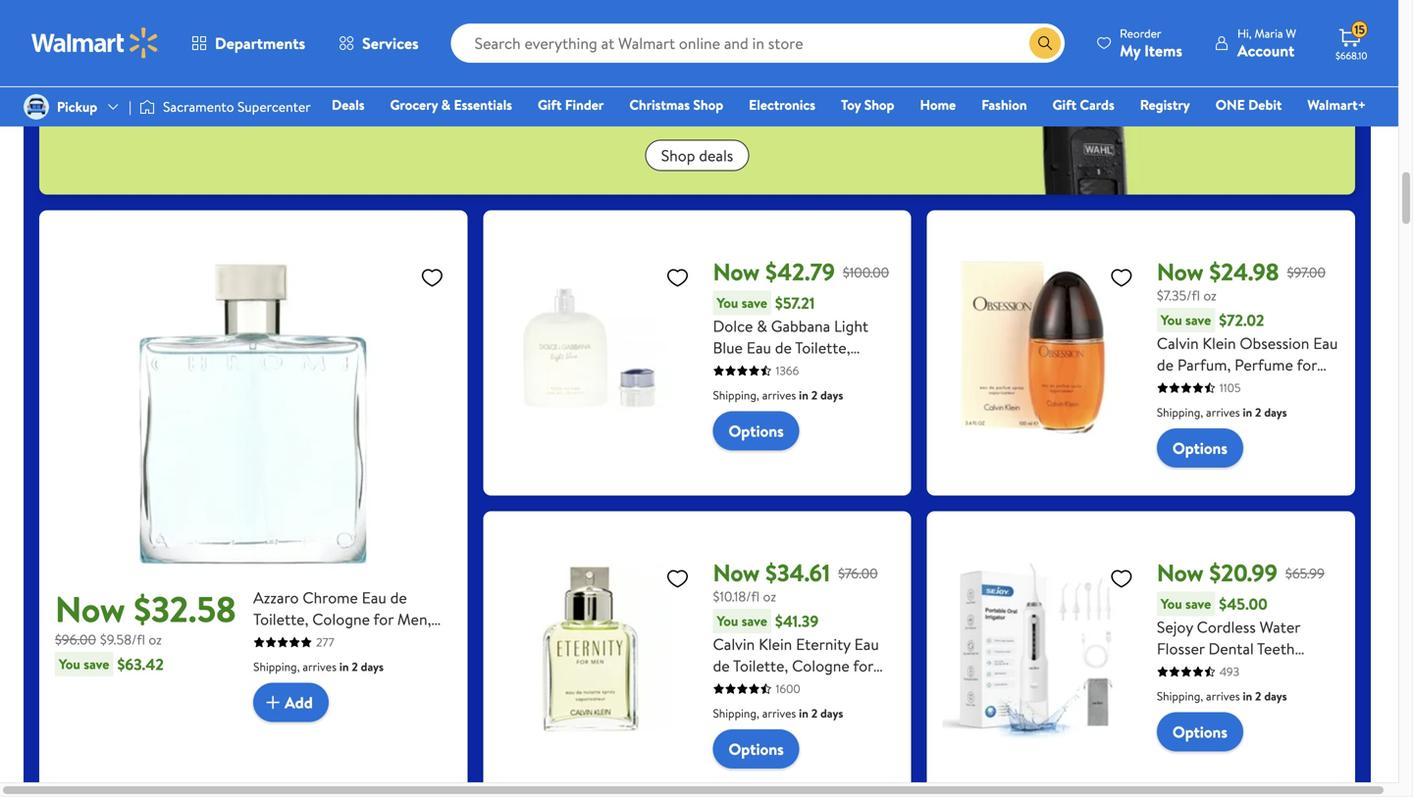 Task type: describe. For each thing, give the bounding box(es) containing it.
maria
[[1255, 25, 1283, 42]]

in down azzaro chrome eau de toilette, cologne for men, 3.4 oz
[[339, 659, 349, 676]]

$63.42
[[117, 654, 164, 676]]

registry link
[[1131, 94, 1199, 115]]

jet
[[1277, 746, 1298, 768]]

de inside now $34.61 $76.00 $10.18/fl oz you save $41.39 calvin klein eternity eau de toilette, cologne for men, 3.3 oz
[[713, 656, 730, 677]]

supercenter
[[237, 97, 311, 116]]

toilette, inside you save $57.21 dolce & gabbana light blue eau de toilette, cologne for men, 4.2 oz
[[795, 337, 850, 359]]

rechargeable
[[1157, 703, 1249, 725]]

1600
[[776, 681, 800, 698]]

shipping, arrives in 2 days for now $34.61
[[713, 706, 843, 722]]

dolce
[[713, 316, 753, 337]]

eau inside you save $57.21 dolce & gabbana light blue eau de toilette, cologne for men, 4.2 oz
[[747, 337, 771, 359]]

you inside you save $45.00 sejoy cordless water flosser dental teeth cleaner, professional 270ml tank usb rechargeable dental oral irrigator for home and travel, 5 modes 5 jet tips, ipx7 waterproof, easy-to- clean,white
[[1161, 595, 1182, 614]]

$7.35/fl
[[1157, 286, 1200, 305]]

deals inside button
[[699, 145, 733, 166]]

$668.10
[[1336, 49, 1367, 62]]

$34.61
[[765, 557, 830, 590]]

$32.58
[[134, 585, 236, 634]]

shipping, arrives in 2 days down 277
[[253, 659, 384, 676]]

days for now $42.79
[[820, 387, 843, 404]]

$65.99
[[1285, 564, 1325, 583]]

arrives for now $20.99
[[1206, 688, 1240, 705]]

add to cart image
[[261, 691, 285, 715]]

gift for gift finder
[[538, 95, 562, 114]]

walmart+
[[1307, 95, 1366, 114]]

options for now $34.61
[[729, 739, 784, 761]]

add
[[285, 692, 313, 714]]

women,
[[1157, 376, 1212, 398]]

cleaner,
[[1157, 660, 1213, 682]]

2 for now $20.99
[[1255, 688, 1261, 705]]

options link for now $20.99
[[1157, 713, 1243, 752]]

electronics
[[749, 95, 816, 114]]

de inside azzaro chrome eau de toilette, cologne for men, 3.4 oz
[[390, 587, 407, 609]]

1105
[[1220, 380, 1241, 397]]

azzaro chrome eau de toilette, cologne for men, 3.4 oz
[[253, 587, 431, 652]]

$100.00
[[843, 263, 889, 282]]

add to favorites list, calvin klein eternity eau de toilette, cologne for men, 3.3 oz image
[[666, 567, 689, 591]]

usb
[[1241, 682, 1270, 703]]

walmart image
[[31, 27, 159, 59]]

walmart+ link
[[1299, 94, 1375, 115]]

for inside now $34.61 $76.00 $10.18/fl oz you save $41.39 calvin klein eternity eau de toilette, cologne for men, 3.3 oz
[[853, 656, 873, 677]]

save inside you save $57.21 dolce & gabbana light blue eau de toilette, cologne for men, 4.2 oz
[[742, 294, 767, 313]]

oral
[[1302, 703, 1332, 725]]

now for $42.79
[[713, 256, 760, 289]]

of
[[671, 96, 687, 121]]

departments button
[[175, 20, 322, 67]]

dropped.
[[816, 96, 884, 121]]

shipping, for now $24.98
[[1157, 404, 1203, 421]]

1366
[[776, 363, 799, 379]]

tips,
[[1302, 746, 1332, 768]]

days for now $24.98
[[1264, 404, 1287, 421]]

add to favorites list, calvin klein obsession eau de parfum, perfume for women, 3.4 oz image
[[1110, 266, 1133, 290]]

4.2
[[836, 359, 856, 380]]

season
[[721, 96, 772, 121]]

and
[[1286, 725, 1310, 746]]

eternity
[[796, 634, 851, 656]]

now for $24.98
[[1157, 256, 1204, 289]]

clean,white
[[1157, 790, 1239, 798]]

shipping, up add to cart image
[[253, 659, 300, 676]]

christmas shop link
[[621, 94, 732, 115]]

for inside you save $45.00 sejoy cordless water flosser dental teeth cleaner, professional 270ml tank usb rechargeable dental oral irrigator for home and travel, 5 modes 5 jet tips, ipx7 waterproof, easy-to- clean,white
[[1217, 725, 1237, 746]]

gabbana
[[771, 316, 830, 337]]

oz right $7.35/fl
[[1203, 286, 1217, 305]]

you save $57.21 dolce & gabbana light blue eau de toilette, cologne for men, 4.2 oz
[[713, 293, 880, 380]]

shipping, arrives in 2 days for now $42.79
[[713, 387, 843, 404]]

one debit
[[1216, 95, 1282, 114]]

waterproof,
[[1191, 768, 1273, 790]]

0 vertical spatial dental
[[1209, 638, 1254, 660]]

items
[[1144, 40, 1182, 61]]

water
[[1260, 617, 1300, 638]]

now $42.79 $100.00
[[713, 256, 889, 289]]

$10.18/fl
[[713, 587, 760, 607]]

modes
[[1216, 746, 1262, 768]]

2 for now $34.61
[[811, 706, 818, 722]]

men, inside now $34.61 $76.00 $10.18/fl oz you save $41.39 calvin klein eternity eau de toilette, cologne for men, 3.3 oz
[[713, 677, 747, 699]]

men, inside azzaro chrome eau de toilette, cologne for men, 3.4 oz
[[397, 609, 431, 631]]

toilette, inside now $34.61 $76.00 $10.18/fl oz you save $41.39 calvin klein eternity eau de toilette, cologne for men, 3.3 oz
[[733, 656, 788, 677]]

$42.79
[[765, 256, 835, 289]]

sejoy
[[1157, 617, 1193, 638]]

fashion link
[[973, 94, 1036, 115]]

registry
[[1140, 95, 1190, 114]]

home link
[[911, 94, 965, 115]]

|
[[129, 97, 132, 116]]

deals link
[[323, 94, 373, 115]]

$41.39
[[775, 611, 819, 633]]

oz right the 1105
[[1241, 376, 1256, 398]]

toy shop link
[[832, 94, 903, 115]]

teeth
[[1257, 638, 1295, 660]]

now for $32.58
[[55, 585, 125, 634]]

options for now $42.79
[[729, 421, 784, 442]]

493
[[1220, 664, 1239, 681]]

now $34.61 $76.00 $10.18/fl oz you save $41.39 calvin klein eternity eau de toilette, cologne for men, 3.3 oz
[[713, 557, 879, 699]]

blue
[[713, 337, 743, 359]]

toy shop
[[841, 95, 894, 114]]

for inside now $24.98 $97.00 $7.35/fl oz you save $72.02 calvin klein obsession eau de parfum, perfume for women, 3.4 oz
[[1297, 354, 1317, 376]]

$72.02
[[1219, 310, 1264, 331]]

reorder my items
[[1120, 25, 1182, 61]]

1 vertical spatial dental
[[1253, 703, 1298, 725]]

$9.58/fl
[[100, 631, 145, 650]]

to-
[[1313, 768, 1333, 790]]

now for $34.61
[[713, 557, 760, 590]]

the
[[691, 96, 716, 121]]

obsession
[[1240, 333, 1309, 354]]

Walmart Site-Wide search field
[[451, 24, 1065, 63]]

oz inside now $32.58 $96.00 $9.58/fl oz you save $63.42
[[149, 631, 162, 650]]

now $20.99 $65.99
[[1157, 557, 1325, 590]]

shipping, for now $42.79
[[713, 387, 759, 404]]

277
[[316, 635, 334, 651]]

deals
[[332, 95, 365, 114]]

one
[[1216, 95, 1245, 114]]

$97.00
[[1287, 263, 1326, 282]]

one debit link
[[1207, 94, 1291, 115]]

add button
[[253, 684, 328, 723]]

cordless
[[1197, 617, 1256, 638]]

shaving
[[670, 50, 761, 88]]

tank
[[1207, 682, 1237, 703]]

eau inside azzaro chrome eau de toilette, cologne for men, 3.4 oz
[[362, 587, 386, 609]]

you save $45.00 sejoy cordless water flosser dental teeth cleaner, professional 270ml tank usb rechargeable dental oral irrigator for home and travel, 5 modes 5 jet tips, ipx7 waterproof, easy-to- clean,white
[[1157, 594, 1333, 798]]

shipping, for now $34.61
[[713, 706, 759, 722]]

calvin for now $24.98
[[1157, 333, 1199, 354]]

2 for now $24.98
[[1255, 404, 1261, 421]]



Task type: vqa. For each thing, say whether or not it's contained in the screenshot.
"Add to Favorites list, Elf™ x Revolution "SON of a NUTCRACKER!" Green Makeup Bag" image
no



Task type: locate. For each thing, give the bounding box(es) containing it.
account
[[1237, 40, 1295, 61]]

calvin inside now $34.61 $76.00 $10.18/fl oz you save $41.39 calvin klein eternity eau de toilette, cologne for men, 3.3 oz
[[713, 634, 755, 656]]

shipping, arrives in 2 days for now $20.99
[[1157, 688, 1287, 705]]

home left fashion link
[[920, 95, 956, 114]]

klein inside now $24.98 $97.00 $7.35/fl oz you save $72.02 calvin klein obsession eau de parfum, perfume for women, 3.4 oz
[[1203, 333, 1236, 354]]

for down gabbana
[[774, 359, 794, 380]]

options link down 1366
[[713, 412, 799, 451]]

save down $7.35/fl
[[1185, 311, 1211, 330]]

2 down the professional
[[1255, 688, 1261, 705]]

klein down $72.02
[[1203, 333, 1236, 354]]

de
[[775, 337, 792, 359], [1157, 354, 1174, 376], [390, 587, 407, 609], [713, 656, 730, 677]]

de right chrome at the left bottom of page
[[390, 587, 407, 609]]

de left "3.3"
[[713, 656, 730, 677]]

options link for now $24.98
[[1157, 429, 1243, 468]]

shop for toy shop
[[864, 95, 894, 114]]

arrives down 1366
[[762, 387, 796, 404]]

arrives for now $42.79
[[762, 387, 796, 404]]

pickup
[[57, 97, 97, 116]]

oz
[[860, 359, 880, 380]]

arrives down the 1600
[[762, 706, 796, 722]]

3.4 down azzaro
[[253, 631, 274, 652]]

 image
[[24, 94, 49, 120]]

irrigator
[[1157, 725, 1213, 746]]

15
[[1354, 21, 1365, 38]]

3.4 inside azzaro chrome eau de toilette, cologne for men, 3.4 oz
[[253, 631, 274, 652]]

oz inside azzaro chrome eau de toilette, cologne for men, 3.4 oz
[[278, 631, 293, 652]]

days for now $20.99
[[1264, 688, 1287, 705]]

you for $34.61
[[717, 612, 738, 631]]

cologne inside you save $57.21 dolce & gabbana light blue eau de toilette, cologne for men, 4.2 oz
[[713, 359, 771, 380]]

fashion
[[981, 95, 1027, 114]]

arrives down 493
[[1206, 688, 1240, 705]]

save up dolce
[[742, 294, 767, 313]]

gifts
[[767, 50, 823, 88]]

2 horizontal spatial men,
[[798, 359, 832, 380]]

de inside you save $57.21 dolce & gabbana light blue eau de toilette, cologne for men, 4.2 oz
[[775, 337, 792, 359]]

0 vertical spatial home
[[920, 95, 956, 114]]

you for $32.58
[[59, 655, 80, 674]]

2 horizontal spatial toilette,
[[795, 337, 850, 359]]

men, left 4.2
[[798, 359, 832, 380]]

0 vertical spatial calvin
[[1157, 333, 1199, 354]]

options link
[[713, 412, 799, 451], [1157, 429, 1243, 468], [1157, 713, 1243, 752], [713, 730, 799, 769]]

shop inside button
[[661, 145, 695, 166]]

now for $20.99
[[1157, 557, 1204, 590]]

de inside now $24.98 $97.00 $7.35/fl oz you save $72.02 calvin klein obsession eau de parfum, perfume for women, 3.4 oz
[[1157, 354, 1174, 376]]

you inside now $34.61 $76.00 $10.18/fl oz you save $41.39 calvin klein eternity eau de toilette, cologne for men, 3.3 oz
[[717, 612, 738, 631]]

gift left finder
[[538, 95, 562, 114]]

shipping,
[[713, 387, 759, 404], [1157, 404, 1203, 421], [253, 659, 300, 676], [1157, 688, 1203, 705], [713, 706, 759, 722]]

in for now $42.79
[[799, 387, 808, 404]]

my
[[1120, 40, 1141, 61]]

options link for now $34.61
[[713, 730, 799, 769]]

days down perfume
[[1264, 404, 1287, 421]]

flosser
[[1157, 638, 1205, 660]]

for right irrigator
[[1217, 725, 1237, 746]]

0 horizontal spatial deals
[[628, 96, 666, 121]]

0 horizontal spatial toilette,
[[253, 609, 309, 631]]

for inside you save $57.21 dolce & gabbana light blue eau de toilette, cologne for men, 4.2 oz
[[774, 359, 794, 380]]

2
[[811, 387, 818, 404], [1255, 404, 1261, 421], [352, 659, 358, 676], [1255, 688, 1261, 705], [811, 706, 818, 722]]

2 vertical spatial cologne
[[792, 656, 850, 677]]

2 vertical spatial toilette,
[[733, 656, 788, 677]]

toilette, inside azzaro chrome eau de toilette, cologne for men, 3.4 oz
[[253, 609, 309, 631]]

now $24.98 $97.00 $7.35/fl oz you save $72.02 calvin klein obsession eau de parfum, perfume for women, 3.4 oz
[[1157, 256, 1338, 398]]

you for $24.98
[[1161, 311, 1182, 330]]

now up sejoy
[[1157, 557, 1204, 590]]

options link down 270ml
[[1157, 713, 1243, 752]]

0 horizontal spatial &
[[441, 95, 451, 114]]

options link down "3.3"
[[713, 730, 799, 769]]

0 horizontal spatial 3.4
[[253, 631, 274, 652]]

0 horizontal spatial men,
[[397, 609, 431, 631]]

services button
[[322, 20, 435, 67]]

1 horizontal spatial home
[[1241, 725, 1282, 746]]

add to favorites list, azzaro chrome eau de toilette, cologne for men, 3.4 oz image
[[420, 266, 444, 290]]

ipx7
[[1157, 768, 1187, 790]]

shipping, arrives in 2 days down 1366
[[713, 387, 843, 404]]

$76.00
[[838, 564, 878, 583]]

save down $10.18/fl
[[742, 612, 767, 631]]

0 vertical spatial &
[[441, 95, 451, 114]]

shipping, arrives in 2 days down 493
[[1157, 688, 1287, 705]]

0 horizontal spatial home
[[920, 95, 956, 114]]

home left and
[[1241, 725, 1282, 746]]

$20.99
[[1209, 557, 1278, 590]]

you up sejoy
[[1161, 595, 1182, 614]]

toilette,
[[795, 337, 850, 359], [253, 609, 309, 631], [733, 656, 788, 677]]

toilette, up the 1600
[[733, 656, 788, 677]]

calvin inside now $24.98 $97.00 $7.35/fl oz you save $72.02 calvin klein obsession eau de parfum, perfume for women, 3.4 oz
[[1157, 333, 1199, 354]]

azzaro
[[253, 587, 299, 609]]

1 vertical spatial cologne
[[312, 609, 370, 631]]

in for now $34.61
[[799, 706, 808, 722]]

eau inside now $24.98 $97.00 $7.35/fl oz you save $72.02 calvin klein obsession eau de parfum, perfume for women, 3.4 oz
[[1313, 333, 1338, 354]]

for
[[1297, 354, 1317, 376], [774, 359, 794, 380], [373, 609, 394, 631], [853, 656, 873, 677], [1217, 725, 1237, 746]]

save inside now $24.98 $97.00 $7.35/fl oz you save $72.02 calvin klein obsession eau de parfum, perfume for women, 3.4 oz
[[1185, 311, 1211, 330]]

3.4 inside now $24.98 $97.00 $7.35/fl oz you save $72.02 calvin klein obsession eau de parfum, perfume for women, 3.4 oz
[[1216, 376, 1237, 398]]

save
[[742, 294, 767, 313], [1185, 311, 1211, 330], [1185, 595, 1211, 614], [742, 612, 767, 631], [84, 655, 109, 674]]

cards
[[1080, 95, 1115, 114]]

0 horizontal spatial calvin
[[713, 634, 755, 656]]

days down eternity
[[820, 706, 843, 722]]

now inside now $24.98 $97.00 $7.35/fl oz you save $72.02 calvin klein obsession eau de parfum, perfume for women, 3.4 oz
[[1157, 256, 1204, 289]]

you down $7.35/fl
[[1161, 311, 1182, 330]]

& inside you save $57.21 dolce & gabbana light blue eau de toilette, cologne for men, 4.2 oz
[[757, 316, 767, 337]]

toilette, up add to cart image
[[253, 609, 309, 631]]

0 vertical spatial deals
[[628, 96, 666, 121]]

for right perfume
[[1297, 354, 1317, 376]]

1 vertical spatial klein
[[759, 634, 792, 656]]

2 for now $42.79
[[811, 387, 818, 404]]

men, left "3.3"
[[713, 677, 747, 699]]

options for now $20.99
[[1173, 722, 1228, 743]]

now up $63.42
[[55, 585, 125, 634]]

shipping, down women,
[[1157, 404, 1203, 421]]

home inside you save $45.00 sejoy cordless water flosser dental teeth cleaner, professional 270ml tank usb rechargeable dental oral irrigator for home and travel, 5 modes 5 jet tips, ipx7 waterproof, easy-to- clean,white
[[1241, 725, 1282, 746]]

shop right of
[[693, 95, 723, 114]]

save inside you save $45.00 sejoy cordless water flosser dental teeth cleaner, professional 270ml tank usb rechargeable dental oral irrigator for home and travel, 5 modes 5 jet tips, ipx7 waterproof, easy-to- clean,white
[[1185, 595, 1211, 614]]

eau
[[1313, 333, 1338, 354], [747, 337, 771, 359], [362, 587, 386, 609], [854, 634, 879, 656]]

options up travel,
[[1173, 722, 1228, 743]]

save inside now $32.58 $96.00 $9.58/fl oz you save $63.42
[[84, 655, 109, 674]]

1 horizontal spatial toilette,
[[733, 656, 788, 677]]

klein for $24.98
[[1203, 333, 1236, 354]]

0 vertical spatial klein
[[1203, 333, 1236, 354]]

essentials
[[454, 95, 512, 114]]

arrives for now $34.61
[[762, 706, 796, 722]]

days down the professional
[[1264, 688, 1287, 705]]

gift
[[538, 95, 562, 114], [1053, 95, 1077, 114]]

eau right blue
[[747, 337, 771, 359]]

you inside you save $57.21 dolce & gabbana light blue eau de toilette, cologne for men, 4.2 oz
[[717, 294, 738, 313]]

2 5 from the left
[[1265, 746, 1274, 768]]

1 vertical spatial calvin
[[713, 634, 755, 656]]

0 horizontal spatial cologne
[[312, 609, 370, 631]]

options down women,
[[1173, 438, 1228, 459]]

you inside now $32.58 $96.00 $9.58/fl oz you save $63.42
[[59, 655, 80, 674]]

arrives for now $24.98
[[1206, 404, 1240, 421]]

you
[[717, 294, 738, 313], [1161, 311, 1182, 330], [1161, 595, 1182, 614], [717, 612, 738, 631], [59, 655, 80, 674]]

shipping, down cleaner, at bottom
[[1157, 688, 1203, 705]]

klein for $34.61
[[759, 634, 792, 656]]

for right chrome at the left bottom of page
[[373, 609, 394, 631]]

days for now $34.61
[[820, 706, 843, 722]]

save
[[572, 50, 627, 88]]

eau right obsession
[[1313, 333, 1338, 354]]

save on shaving gifts the smoothest deals of the season have dropped.
[[511, 50, 884, 121]]

deals inside save on shaving gifts the smoothest deals of the season have dropped.
[[628, 96, 666, 121]]

for right eternity
[[853, 656, 873, 677]]

5 right travel,
[[1204, 746, 1212, 768]]

$24.98
[[1209, 256, 1279, 289]]

electronics link
[[740, 94, 824, 115]]

shop deals button
[[645, 140, 749, 171]]

cologne
[[713, 359, 771, 380], [312, 609, 370, 631], [792, 656, 850, 677]]

eau inside now $34.61 $76.00 $10.18/fl oz you save $41.39 calvin klein eternity eau de toilette, cologne for men, 3.3 oz
[[854, 634, 879, 656]]

now up dolce
[[713, 256, 760, 289]]

cologne down dolce
[[713, 359, 771, 380]]

 image
[[139, 97, 155, 117]]

add to favorites list, sejoy cordless water flosser dental teeth cleaner, professional 270ml tank usb rechargeable dental oral irrigator for home and travel, 5 modes 5 jet tips, ipx7 waterproof, easy-to-clean,white image
[[1110, 567, 1133, 591]]

2 down eternity
[[811, 706, 818, 722]]

in for now $20.99
[[1243, 688, 1252, 705]]

2 down azzaro chrome eau de toilette, cologne for men, 3.4 oz
[[352, 659, 358, 676]]

in
[[799, 387, 808, 404], [1243, 404, 1252, 421], [339, 659, 349, 676], [1243, 688, 1252, 705], [799, 706, 808, 722]]

& right grocery
[[441, 95, 451, 114]]

2 gift from the left
[[1053, 95, 1077, 114]]

klein inside now $34.61 $76.00 $10.18/fl oz you save $41.39 calvin klein eternity eau de toilette, cologne for men, 3.3 oz
[[759, 634, 792, 656]]

shop for christmas shop
[[693, 95, 723, 114]]

gift for gift cards
[[1053, 95, 1077, 114]]

1 horizontal spatial cologne
[[713, 359, 771, 380]]

arrives down the 1105
[[1206, 404, 1240, 421]]

options for now $24.98
[[1173, 438, 1228, 459]]

1 vertical spatial home
[[1241, 725, 1282, 746]]

cologne up 277
[[312, 609, 370, 631]]

0 horizontal spatial 5
[[1204, 746, 1212, 768]]

dental left oral
[[1253, 703, 1298, 725]]

2 down perfume
[[1255, 404, 1261, 421]]

shipping, down blue
[[713, 387, 759, 404]]

toy
[[841, 95, 861, 114]]

0 vertical spatial men,
[[798, 359, 832, 380]]

for inside azzaro chrome eau de toilette, cologne for men, 3.4 oz
[[373, 609, 394, 631]]

1 vertical spatial toilette,
[[253, 609, 309, 631]]

1 vertical spatial 3.4
[[253, 631, 274, 652]]

days down 4.2
[[820, 387, 843, 404]]

de up 1366
[[775, 337, 792, 359]]

professional
[[1217, 660, 1299, 682]]

shipping, down "3.3"
[[713, 706, 759, 722]]

& inside 'link'
[[441, 95, 451, 114]]

smoothest
[[543, 96, 624, 121]]

$45.00
[[1219, 594, 1268, 615]]

1 vertical spatial men,
[[397, 609, 431, 631]]

arrives down 277
[[303, 659, 337, 676]]

1 horizontal spatial men,
[[713, 677, 747, 699]]

save up sejoy
[[1185, 595, 1211, 614]]

you up dolce
[[717, 294, 738, 313]]

save down the $96.00
[[84, 655, 109, 674]]

270ml
[[1157, 682, 1203, 703]]

save for $34.61
[[742, 612, 767, 631]]

you down $10.18/fl
[[717, 612, 738, 631]]

shipping, for now $20.99
[[1157, 688, 1203, 705]]

gift left cards
[[1053, 95, 1077, 114]]

1 horizontal spatial deals
[[699, 145, 733, 166]]

& right dolce
[[757, 316, 767, 337]]

search icon image
[[1037, 35, 1053, 51]]

days down azzaro chrome eau de toilette, cologne for men, 3.4 oz
[[361, 659, 384, 676]]

you inside now $24.98 $97.00 $7.35/fl oz you save $72.02 calvin klein obsession eau de parfum, perfume for women, 3.4 oz
[[1161, 311, 1182, 330]]

1 5 from the left
[[1204, 746, 1212, 768]]

chrome
[[303, 587, 358, 609]]

1 horizontal spatial gift
[[1053, 95, 1077, 114]]

calvin down $10.18/fl
[[713, 634, 755, 656]]

cologne up the 1600
[[792, 656, 850, 677]]

grocery & essentials
[[390, 95, 512, 114]]

3.4
[[1216, 376, 1237, 398], [253, 631, 274, 652]]

deals left of
[[628, 96, 666, 121]]

2 horizontal spatial cologne
[[792, 656, 850, 677]]

eau right chrome at the left bottom of page
[[362, 587, 386, 609]]

on
[[633, 50, 664, 88]]

de left parfum,
[[1157, 354, 1174, 376]]

finder
[[565, 95, 604, 114]]

5 left jet
[[1265, 746, 1274, 768]]

in down 1366
[[799, 387, 808, 404]]

perfume
[[1235, 354, 1293, 376]]

gift finder link
[[529, 94, 613, 115]]

0 horizontal spatial gift
[[538, 95, 562, 114]]

save for $32.58
[[84, 655, 109, 674]]

shop right the toy
[[864, 95, 894, 114]]

shipping, arrives in 2 days down the 1105
[[1157, 404, 1287, 421]]

services
[[362, 32, 419, 54]]

oz up $63.42
[[149, 631, 162, 650]]

oz left 277
[[278, 631, 293, 652]]

oz right "3.3"
[[774, 677, 789, 699]]

in for now $24.98
[[1243, 404, 1252, 421]]

2 down you save $57.21 dolce & gabbana light blue eau de toilette, cologne for men, 4.2 oz
[[811, 387, 818, 404]]

0 vertical spatial 3.4
[[1216, 376, 1237, 398]]

1 horizontal spatial &
[[757, 316, 767, 337]]

cologne inside azzaro chrome eau de toilette, cologne for men, 3.4 oz
[[312, 609, 370, 631]]

dental
[[1209, 638, 1254, 660], [1253, 703, 1298, 725]]

0 vertical spatial toilette,
[[795, 337, 850, 359]]

1 vertical spatial &
[[757, 316, 767, 337]]

save for $24.98
[[1185, 311, 1211, 330]]

travel,
[[1157, 746, 1200, 768]]

deals down the
[[699, 145, 733, 166]]

add to favorites list, dolce & gabbana light blue eau de toilette, cologne for men, 4.2 oz image
[[666, 266, 689, 290]]

now
[[713, 256, 760, 289], [1157, 256, 1204, 289], [713, 557, 760, 590], [1157, 557, 1204, 590], [55, 585, 125, 634]]

shipping, arrives in 2 days for now $24.98
[[1157, 404, 1287, 421]]

shop deals
[[661, 145, 733, 166]]

save inside now $34.61 $76.00 $10.18/fl oz you save $41.39 calvin klein eternity eau de toilette, cologne for men, 3.3 oz
[[742, 612, 767, 631]]

you down the $96.00
[[59, 655, 80, 674]]

men,
[[798, 359, 832, 380], [397, 609, 431, 631], [713, 677, 747, 699]]

gift finder
[[538, 95, 604, 114]]

options link down women,
[[1157, 429, 1243, 468]]

options down "3.3"
[[729, 739, 784, 761]]

in down perfume
[[1243, 404, 1252, 421]]

1 horizontal spatial klein
[[1203, 333, 1236, 354]]

1 horizontal spatial 3.4
[[1216, 376, 1237, 398]]

gift cards link
[[1044, 94, 1123, 115]]

men, inside you save $57.21 dolce & gabbana light blue eau de toilette, cologne for men, 4.2 oz
[[798, 359, 832, 380]]

options down 1366
[[729, 421, 784, 442]]

$57.21
[[775, 293, 815, 314]]

1 horizontal spatial calvin
[[1157, 333, 1199, 354]]

debit
[[1248, 95, 1282, 114]]

0 vertical spatial cologne
[[713, 359, 771, 380]]

now right add to favorites list, calvin klein obsession eau de parfum, perfume for women, 3.4 oz icon
[[1157, 256, 1204, 289]]

0 horizontal spatial klein
[[759, 634, 792, 656]]

easy-
[[1277, 768, 1313, 790]]

2 vertical spatial men,
[[713, 677, 747, 699]]

grocery & essentials link
[[381, 94, 521, 115]]

1 vertical spatial deals
[[699, 145, 733, 166]]

gift cards
[[1053, 95, 1115, 114]]

eau right eternity
[[854, 634, 879, 656]]

Search search field
[[451, 24, 1065, 63]]

toilette, up 1366
[[795, 337, 850, 359]]

cologne inside now $34.61 $76.00 $10.18/fl oz you save $41.39 calvin klein eternity eau de toilette, cologne for men, 3.3 oz
[[792, 656, 850, 677]]

men, right chrome at the left bottom of page
[[397, 609, 431, 631]]

3.4 right women,
[[1216, 376, 1237, 398]]

1 gift from the left
[[538, 95, 562, 114]]

dental up 493
[[1209, 638, 1254, 660]]

klein down $41.39
[[759, 634, 792, 656]]

1 horizontal spatial 5
[[1265, 746, 1274, 768]]

departments
[[215, 32, 305, 54]]

options link for now $42.79
[[713, 412, 799, 451]]

shop down of
[[661, 145, 695, 166]]

sacramento
[[163, 97, 234, 116]]

christmas shop
[[629, 95, 723, 114]]

in right tank
[[1243, 688, 1252, 705]]

now right add to favorites list, calvin klein eternity eau de toilette, cologne for men, 3.3 oz 'icon'
[[713, 557, 760, 590]]

hi, maria w account
[[1237, 25, 1296, 61]]

deals
[[628, 96, 666, 121], [699, 145, 733, 166]]

now inside now $32.58 $96.00 $9.58/fl oz you save $63.42
[[55, 585, 125, 634]]

now inside now $34.61 $76.00 $10.18/fl oz you save $41.39 calvin klein eternity eau de toilette, cologne for men, 3.3 oz
[[713, 557, 760, 590]]

reorder
[[1120, 25, 1161, 42]]

calvin for now $34.61
[[713, 634, 755, 656]]

oz right $10.18/fl
[[763, 587, 776, 607]]

w
[[1286, 25, 1296, 42]]

calvin up women,
[[1157, 333, 1199, 354]]

in down the 1600
[[799, 706, 808, 722]]



